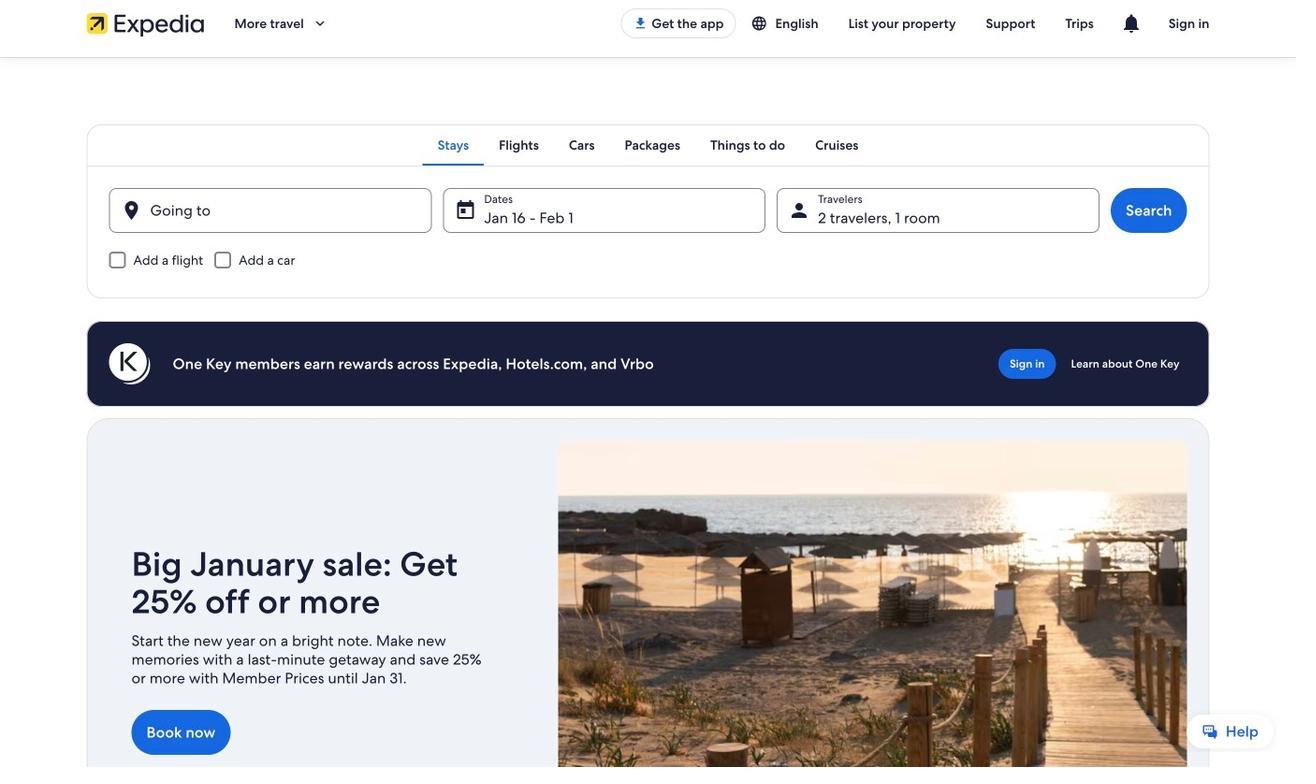 Task type: locate. For each thing, give the bounding box(es) containing it.
download the app button image
[[633, 16, 648, 31]]

main content
[[0, 57, 1297, 768]]

tab list
[[87, 125, 1210, 166]]

expedia logo image
[[87, 10, 205, 37]]

communication center icon image
[[1120, 12, 1143, 35]]



Task type: describe. For each thing, give the bounding box(es) containing it.
more travel image
[[312, 15, 328, 32]]

small image
[[751, 15, 776, 32]]



Task type: vqa. For each thing, say whether or not it's contained in the screenshot.
main content
yes



